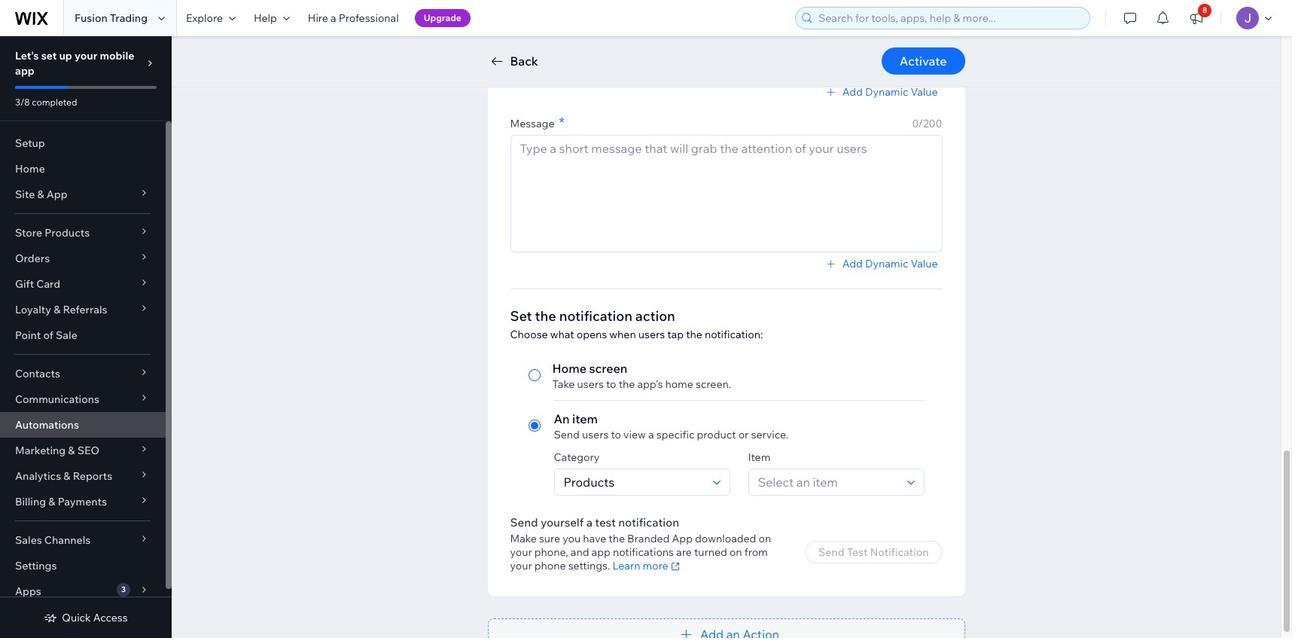 Task type: locate. For each thing, give the bounding box(es) containing it.
billing & payments button
[[0, 489, 166, 515]]

site & app button
[[0, 182, 166, 207]]

1 horizontal spatial send
[[554, 428, 580, 442]]

0 horizontal spatial *
[[559, 114, 565, 131]]

branded
[[628, 532, 670, 545]]

of
[[43, 329, 53, 342]]

add dynamic value
[[843, 85, 938, 99], [843, 257, 938, 270]]

0 vertical spatial a
[[331, 11, 337, 25]]

Search for tools, apps, help & more... field
[[814, 8, 1086, 29]]

2 vertical spatial users
[[582, 428, 609, 442]]

the right set
[[535, 307, 557, 325]]

& left seo
[[68, 444, 75, 457]]

to inside an item send users to view a specific product or service.
[[611, 428, 622, 442]]

0 horizontal spatial send
[[510, 515, 538, 530]]

notification up opens
[[560, 307, 633, 325]]

0 vertical spatial value
[[911, 85, 938, 99]]

1 vertical spatial users
[[578, 377, 604, 391]]

contacts button
[[0, 361, 166, 387]]

add dynamic value button
[[825, 85, 938, 99], [825, 257, 938, 270]]

hire
[[308, 11, 328, 25]]

1 horizontal spatial app
[[672, 532, 693, 545]]

the
[[535, 307, 557, 325], [686, 328, 703, 341], [619, 377, 635, 391], [609, 532, 625, 545]]

0 vertical spatial *
[[594, 32, 600, 50]]

orders
[[15, 252, 50, 265]]

1 vertical spatial add
[[843, 257, 863, 270]]

2 add dynamic value button from the top
[[825, 257, 938, 270]]

a left test
[[587, 515, 593, 530]]

1 vertical spatial app
[[592, 545, 611, 559]]

communications button
[[0, 387, 166, 412]]

card
[[36, 277, 60, 291]]

take
[[553, 377, 575, 391]]

learn
[[613, 559, 641, 573]]

1 vertical spatial home
[[553, 361, 587, 376]]

app inside let's set up your mobile app
[[15, 64, 35, 78]]

users down 'screen'
[[578, 377, 604, 391]]

app right "and"
[[592, 545, 611, 559]]

marketing
[[15, 444, 66, 457]]

2 vertical spatial a
[[587, 515, 593, 530]]

0 vertical spatial add dynamic value
[[843, 85, 938, 99]]

item
[[573, 411, 598, 426]]

0/200
[[913, 117, 943, 130]]

dynamic
[[866, 85, 909, 99], [866, 257, 909, 270]]

to for screen
[[607, 377, 617, 391]]

1 add dynamic value button from the top
[[825, 85, 938, 99]]

2 value from the top
[[911, 257, 938, 270]]

send up make on the bottom
[[510, 515, 538, 530]]

1 vertical spatial add dynamic value
[[843, 257, 938, 270]]

0 vertical spatial app
[[15, 64, 35, 78]]

add dynamic value button for *
[[825, 257, 938, 270]]

set the notification action choose what opens when users tap the notification:
[[510, 307, 764, 341]]

sales channels
[[15, 533, 91, 547]]

to left the view
[[611, 428, 622, 442]]

home down setup at the top of page
[[15, 162, 45, 176]]

store products
[[15, 226, 90, 240]]

1 vertical spatial to
[[611, 428, 622, 442]]

analytics & reports
[[15, 469, 112, 483]]

None text field
[[510, 135, 943, 252]]

None text field
[[510, 53, 943, 81]]

on right downloaded
[[759, 532, 772, 545]]

seo
[[77, 444, 100, 457]]

home inside sidebar element
[[15, 162, 45, 176]]

fusion trading
[[75, 11, 148, 25]]

0 vertical spatial notification
[[560, 307, 633, 325]]

1 vertical spatial notification
[[619, 515, 680, 530]]

a inside an item send users to view a specific product or service.
[[649, 428, 654, 442]]

app inside site & app dropdown button
[[47, 188, 67, 201]]

1 horizontal spatial home
[[553, 361, 587, 376]]

1 horizontal spatial app
[[592, 545, 611, 559]]

make
[[510, 532, 537, 545]]

0 vertical spatial send
[[554, 428, 580, 442]]

2 horizontal spatial a
[[649, 428, 654, 442]]

& right site at top
[[37, 188, 44, 201]]

gift
[[15, 277, 34, 291]]

activate
[[900, 53, 947, 69]]

message
[[510, 117, 555, 130]]

the left the app's on the bottom of the page
[[619, 377, 635, 391]]

up
[[59, 49, 72, 63]]

& right billing
[[48, 495, 55, 509]]

home up take
[[553, 361, 587, 376]]

0 vertical spatial app
[[47, 188, 67, 201]]

home inside 'home screen take users to the app's home screen.'
[[553, 361, 587, 376]]

1 vertical spatial app
[[672, 532, 693, 545]]

0 vertical spatial add
[[843, 85, 863, 99]]

1 value from the top
[[911, 85, 938, 99]]

app down let's
[[15, 64, 35, 78]]

test
[[595, 515, 616, 530]]

& inside dropdown button
[[48, 495, 55, 509]]

your right up
[[75, 49, 97, 63]]

& inside dropdown button
[[37, 188, 44, 201]]

contacts
[[15, 367, 60, 380]]

a right the view
[[649, 428, 654, 442]]

0 vertical spatial to
[[607, 377, 617, 391]]

1 dynamic from the top
[[866, 85, 909, 99]]

on left from
[[730, 545, 743, 559]]

notification up branded
[[619, 515, 680, 530]]

1 add dynamic value from the top
[[843, 85, 938, 99]]

the inside 'home screen take users to the app's home screen.'
[[619, 377, 635, 391]]

& right loyalty
[[54, 303, 61, 316]]

on
[[759, 532, 772, 545], [730, 545, 743, 559]]

app inside make sure you have the branded app downloaded on your phone, and app notifications are turned on from your phone settings.
[[672, 532, 693, 545]]

the right tap
[[686, 328, 703, 341]]

product
[[697, 428, 737, 442]]

1 vertical spatial dynamic
[[866, 257, 909, 270]]

value for title
[[911, 85, 938, 99]]

* right message
[[559, 114, 565, 131]]

message *
[[510, 114, 565, 131]]

screen
[[590, 361, 628, 376]]

& for analytics
[[64, 469, 70, 483]]

upgrade button
[[415, 9, 471, 27]]

marketing & seo
[[15, 444, 100, 457]]

home for home
[[15, 162, 45, 176]]

Item field
[[754, 469, 903, 495]]

your down make on the bottom
[[510, 559, 532, 573]]

1 add from the top
[[843, 85, 863, 99]]

home
[[15, 162, 45, 176], [553, 361, 587, 376]]

users inside an item send users to view a specific product or service.
[[582, 428, 609, 442]]

to inside 'home screen take users to the app's home screen.'
[[607, 377, 617, 391]]

more
[[643, 559, 669, 573]]

2 add dynamic value from the top
[[843, 257, 938, 270]]

* right title
[[594, 32, 600, 50]]

yourself
[[541, 515, 584, 530]]

1 vertical spatial add dynamic value button
[[825, 257, 938, 270]]

to down 'screen'
[[607, 377, 617, 391]]

users inside 'home screen take users to the app's home screen.'
[[578, 377, 604, 391]]

notification
[[560, 307, 633, 325], [619, 515, 680, 530]]

your
[[75, 49, 97, 63], [510, 545, 532, 559], [510, 559, 532, 573]]

help
[[254, 11, 277, 25]]

0 vertical spatial users
[[639, 328, 665, 341]]

2 dynamic from the top
[[866, 257, 909, 270]]

notification title *
[[510, 32, 600, 50]]

activate button
[[882, 47, 966, 75]]

specific
[[657, 428, 695, 442]]

set
[[510, 307, 532, 325]]

or
[[739, 428, 749, 442]]

0 horizontal spatial app
[[47, 188, 67, 201]]

users inside set the notification action choose what opens when users tap the notification:
[[639, 328, 665, 341]]

sure
[[539, 532, 561, 545]]

& left reports
[[64, 469, 70, 483]]

0 horizontal spatial app
[[15, 64, 35, 78]]

1 horizontal spatial *
[[594, 32, 600, 50]]

& for loyalty
[[54, 303, 61, 316]]

1 vertical spatial value
[[911, 257, 938, 270]]

a right hire
[[331, 11, 337, 25]]

home for home screen take users to the app's home screen.
[[553, 361, 587, 376]]

value
[[911, 85, 938, 99], [911, 257, 938, 270]]

*
[[594, 32, 600, 50], [559, 114, 565, 131]]

users down item
[[582, 428, 609, 442]]

2 add from the top
[[843, 257, 863, 270]]

let's set up your mobile app
[[15, 49, 134, 78]]

home
[[666, 377, 694, 391]]

add for title
[[843, 85, 863, 99]]

to
[[607, 377, 617, 391], [611, 428, 622, 442]]

gift card
[[15, 277, 60, 291]]

0 vertical spatial home
[[15, 162, 45, 176]]

notification:
[[705, 328, 764, 341]]

your inside let's set up your mobile app
[[75, 49, 97, 63]]

0 vertical spatial add dynamic value button
[[825, 85, 938, 99]]

1 horizontal spatial on
[[759, 532, 772, 545]]

send
[[554, 428, 580, 442], [510, 515, 538, 530]]

app right site at top
[[47, 188, 67, 201]]

0 vertical spatial dynamic
[[866, 85, 909, 99]]

users down action
[[639, 328, 665, 341]]

0 horizontal spatial home
[[15, 162, 45, 176]]

downloaded
[[695, 532, 757, 545]]

point
[[15, 329, 41, 342]]

back button
[[488, 52, 539, 70]]

app left the turned
[[672, 532, 693, 545]]

the down test
[[609, 532, 625, 545]]

have
[[583, 532, 607, 545]]

setup link
[[0, 130, 166, 156]]

send down an
[[554, 428, 580, 442]]

1 vertical spatial a
[[649, 428, 654, 442]]



Task type: describe. For each thing, give the bounding box(es) containing it.
access
[[93, 611, 128, 625]]

notification inside set the notification action choose what opens when users tap the notification:
[[560, 307, 633, 325]]

payments
[[58, 495, 107, 509]]

tap
[[668, 328, 684, 341]]

explore
[[186, 11, 223, 25]]

make sure you have the branded app downloaded on your phone, and app notifications are turned on from your phone settings.
[[510, 532, 772, 573]]

and
[[571, 545, 590, 559]]

& for site
[[37, 188, 44, 201]]

sale
[[56, 329, 77, 342]]

1 vertical spatial *
[[559, 114, 565, 131]]

an item send users to view a specific product or service.
[[554, 411, 789, 442]]

your left phone,
[[510, 545, 532, 559]]

the inside make sure you have the branded app downloaded on your phone, and app notifications are turned on from your phone settings.
[[609, 532, 625, 545]]

8
[[1203, 5, 1208, 15]]

you
[[563, 532, 581, 545]]

from
[[745, 545, 768, 559]]

sidebar element
[[0, 36, 172, 638]]

value for *
[[911, 257, 938, 270]]

& for marketing
[[68, 444, 75, 457]]

when
[[610, 328, 636, 341]]

reports
[[73, 469, 112, 483]]

an
[[554, 411, 570, 426]]

analytics & reports button
[[0, 463, 166, 489]]

hire a professional
[[308, 11, 399, 25]]

app inside make sure you have the branded app downloaded on your phone, and app notifications are turned on from your phone settings.
[[592, 545, 611, 559]]

sales channels button
[[0, 527, 166, 553]]

screen.
[[696, 377, 732, 391]]

add dynamic value for *
[[843, 257, 938, 270]]

site
[[15, 188, 35, 201]]

hire a professional link
[[299, 0, 408, 36]]

3
[[121, 585, 126, 594]]

settings.
[[569, 559, 611, 573]]

loyalty & referrals button
[[0, 297, 166, 322]]

marketing & seo button
[[0, 438, 166, 463]]

3/8 completed
[[15, 96, 77, 108]]

service.
[[752, 428, 789, 442]]

0 horizontal spatial a
[[331, 11, 337, 25]]

store products button
[[0, 220, 166, 246]]

app's
[[638, 377, 663, 391]]

send inside an item send users to view a specific product or service.
[[554, 428, 580, 442]]

automations link
[[0, 412, 166, 438]]

to for item
[[611, 428, 622, 442]]

Category field
[[559, 469, 709, 495]]

0 horizontal spatial on
[[730, 545, 743, 559]]

mobile
[[100, 49, 134, 63]]

1 horizontal spatial a
[[587, 515, 593, 530]]

site & app
[[15, 188, 67, 201]]

orders button
[[0, 246, 166, 271]]

let's
[[15, 49, 39, 63]]

trading
[[110, 11, 148, 25]]

point of sale link
[[0, 322, 166, 348]]

professional
[[339, 11, 399, 25]]

& for billing
[[48, 495, 55, 509]]

dynamic for title
[[866, 85, 909, 99]]

action
[[636, 307, 676, 325]]

0/45
[[920, 35, 943, 49]]

analytics
[[15, 469, 61, 483]]

8 button
[[1181, 0, 1214, 36]]

title
[[570, 35, 590, 49]]

settings
[[15, 559, 57, 573]]

point of sale
[[15, 329, 77, 342]]

are
[[677, 545, 692, 559]]

1 vertical spatial send
[[510, 515, 538, 530]]

phone
[[535, 559, 566, 573]]

billing
[[15, 495, 46, 509]]

fusion
[[75, 11, 108, 25]]

settings link
[[0, 553, 166, 579]]

help button
[[245, 0, 299, 36]]

channels
[[44, 533, 91, 547]]

opens
[[577, 328, 607, 341]]

add for *
[[843, 257, 863, 270]]

users for screen
[[578, 377, 604, 391]]

communications
[[15, 393, 100, 406]]

learn more link
[[613, 558, 682, 573]]

quick access button
[[44, 611, 128, 625]]

store
[[15, 226, 42, 240]]

loyalty
[[15, 303, 51, 316]]

dynamic for *
[[866, 257, 909, 270]]

back
[[510, 53, 539, 69]]

3/8
[[15, 96, 30, 108]]

turned
[[695, 545, 728, 559]]

notifications
[[613, 545, 674, 559]]

learn more
[[613, 559, 669, 573]]

automations
[[15, 418, 79, 432]]

gift card button
[[0, 271, 166, 297]]

apps
[[15, 585, 41, 598]]

loyalty & referrals
[[15, 303, 107, 316]]

what
[[551, 328, 575, 341]]

add dynamic value for title
[[843, 85, 938, 99]]

view
[[624, 428, 646, 442]]

category
[[554, 451, 600, 464]]

set
[[41, 49, 57, 63]]

quick
[[62, 611, 91, 625]]

choose
[[510, 328, 548, 341]]

add dynamic value button for title
[[825, 85, 938, 99]]

referrals
[[63, 303, 107, 316]]

users for item
[[582, 428, 609, 442]]



Task type: vqa. For each thing, say whether or not it's contained in the screenshot.
a in An item Send users to view a specific product or service.
yes



